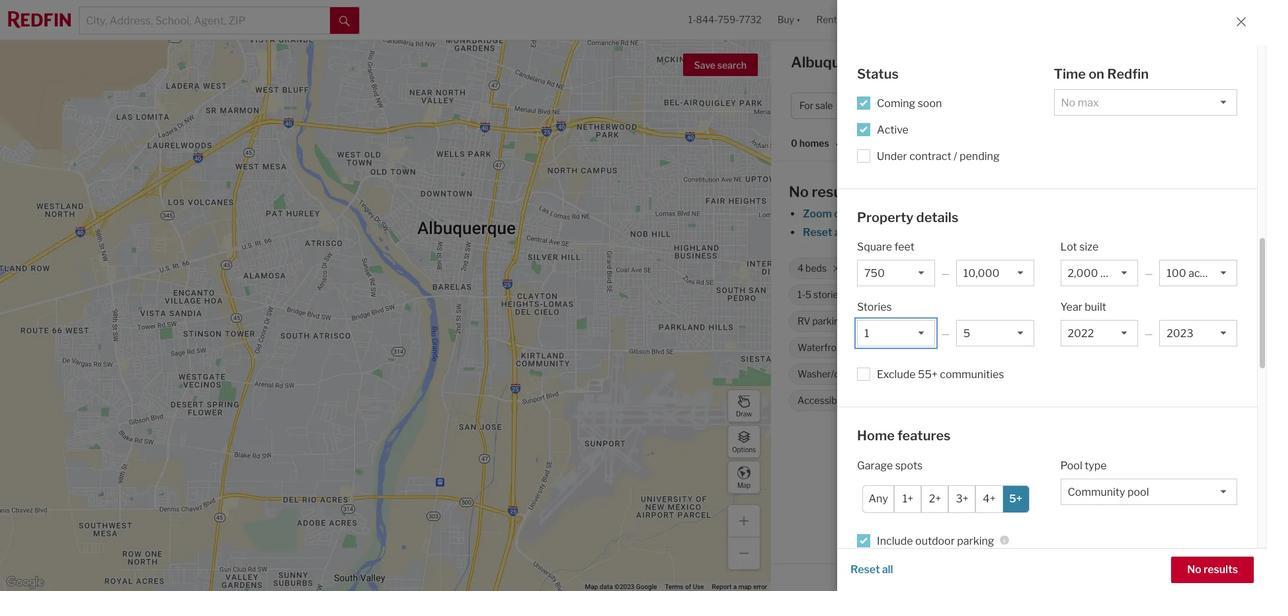 Task type: vqa. For each thing, say whether or not it's contained in the screenshot.
the rated
no



Task type: describe. For each thing, give the bounding box(es) containing it.
exclude 55+ communities
[[877, 369, 1005, 381]]

all inside zoom out reset all filters or remove one of your filters below to see more homes
[[835, 226, 846, 239]]

home for home type
[[934, 100, 960, 111]]

2 horizontal spatial parking
[[957, 535, 995, 547]]

home type button
[[925, 93, 1007, 119]]

ft.-
[[1093, 263, 1106, 274]]

pets allowed
[[1041, 342, 1096, 354]]

features
[[898, 428, 951, 444]]

remove 2,000 sq. ft.-100 acres lot image
[[1170, 265, 1178, 273]]

basement
[[882, 342, 926, 354]]

remove guest house image
[[989, 370, 997, 378]]

5+ for 5+ parking spots
[[907, 395, 918, 406]]

2 sq. from the left
[[1079, 263, 1091, 274]]

size
[[1080, 241, 1099, 253]]

1 vertical spatial air
[[877, 575, 892, 588]]

have view
[[962, 342, 1006, 354]]

option group containing any
[[863, 485, 1030, 513]]

1+
[[903, 493, 914, 505]]

750-
[[935, 263, 956, 274]]

4+ inside 4 bd / 4+ ba 'button'
[[1047, 100, 1059, 111]]

options
[[732, 446, 756, 454]]

primary
[[1061, 316, 1095, 327]]

sort
[[846, 138, 865, 149]]

any
[[869, 493, 888, 505]]

4+ for 4+ baths
[[862, 263, 873, 274]]

4 beds
[[798, 263, 827, 274]]

2,000 sq. ft.-100 acres lot
[[1050, 263, 1162, 274]]

garage
[[857, 459, 893, 472]]

stories
[[814, 289, 843, 301]]

bedroom
[[1097, 316, 1136, 327]]

reset all
[[851, 564, 894, 576]]

insights
[[1141, 58, 1181, 70]]

1 sq. from the left
[[990, 263, 1002, 274]]

map region
[[0, 0, 787, 591]]

— for year built
[[1145, 328, 1153, 339]]

waterfront
[[798, 342, 846, 354]]

nm
[[887, 54, 912, 71]]

remove basement image
[[933, 344, 941, 352]]

sale
[[990, 54, 1020, 71]]

0 vertical spatial air conditioning
[[881, 316, 949, 327]]

for
[[967, 54, 987, 71]]

1 vertical spatial air conditioning
[[877, 575, 955, 588]]

City, Address, School, Agent, ZIP search field
[[79, 7, 330, 34]]

price button
[[864, 93, 920, 119]]

4+ radio
[[976, 485, 1003, 513]]

home
[[847, 395, 872, 406]]

year built
[[1061, 301, 1107, 314]]

homes inside 0 homes • sort : recommended
[[800, 138, 829, 149]]

terms
[[665, 584, 684, 591]]

hookup
[[859, 369, 892, 380]]

2+
[[929, 493, 942, 505]]

type for home type
[[962, 100, 981, 111]]

remove 4 bd / 4+ ba image
[[1078, 102, 1086, 110]]

report a map error
[[712, 584, 767, 591]]

0 homes • sort : recommended
[[791, 138, 936, 150]]

a
[[734, 584, 737, 591]]

draw button
[[728, 390, 761, 423]]

built
[[1085, 301, 1107, 314]]

pool type
[[1061, 459, 1107, 472]]

no results inside button
[[1188, 564, 1239, 576]]

google image
[[3, 574, 47, 591]]

market insights link
[[1102, 43, 1181, 72]]

under contract / pending
[[877, 150, 1000, 162]]

lot
[[1150, 263, 1162, 274]]

fireplace
[[986, 316, 1025, 327]]

albuquerque,
[[791, 54, 884, 71]]

remove rv parking image
[[852, 318, 860, 326]]

750-10,000 sq. ft.
[[935, 263, 1013, 274]]

:
[[865, 138, 867, 149]]

1 horizontal spatial spots
[[955, 395, 979, 406]]

0 vertical spatial conditioning
[[896, 316, 949, 327]]

1- for 844-
[[689, 14, 696, 25]]

data
[[600, 584, 613, 591]]

pending
[[960, 150, 1000, 162]]

outdoor
[[916, 535, 955, 547]]

type for pool type
[[1085, 459, 1107, 472]]

4+ baths
[[862, 263, 899, 274]]

10,000
[[956, 263, 988, 274]]

2,000
[[1050, 263, 1077, 274]]

status
[[857, 66, 899, 82]]

no inside button
[[1188, 564, 1202, 576]]

remove waterfront image
[[853, 344, 861, 352]]

garage spots
[[857, 459, 923, 472]]

4 bd / 4+ ba
[[1021, 100, 1071, 111]]

1 horizontal spatial on
[[1138, 316, 1149, 327]]

home features
[[857, 428, 951, 444]]

submit search image
[[339, 16, 350, 26]]

ba
[[1061, 100, 1071, 111]]

guest house
[[929, 369, 983, 380]]

1+ radio
[[895, 485, 922, 513]]

no results button
[[1172, 557, 1254, 584]]

map button
[[728, 461, 761, 494]]

1- for 5
[[798, 289, 806, 301]]

zoom out reset all filters or remove one of your filters below to see more homes
[[803, 208, 1148, 239]]

parking for rv
[[813, 316, 845, 327]]

7732
[[739, 14, 762, 25]]

pets
[[1041, 342, 1061, 354]]

house
[[956, 369, 983, 380]]

2+ radio
[[922, 485, 949, 513]]

4 for 4 beds
[[798, 263, 804, 274]]

remove pets allowed image
[[1102, 344, 1110, 352]]

0
[[791, 138, 798, 149]]

market insights
[[1102, 58, 1181, 70]]

0 horizontal spatial of
[[685, 584, 691, 591]]

0 vertical spatial air
[[881, 316, 894, 327]]

baths
[[875, 263, 899, 274]]

time on redfin
[[1054, 66, 1149, 82]]

all inside button
[[882, 564, 894, 576]]

washer/dryer hookup
[[798, 369, 892, 380]]

lot
[[1061, 241, 1078, 253]]

main
[[1151, 316, 1172, 327]]

map for map data ©2023 google
[[585, 584, 598, 591]]

•
[[836, 139, 839, 150]]

homes inside zoom out reset all filters or remove one of your filters below to see more homes
[[1114, 226, 1148, 239]]

remove washer/dryer hookup image
[[899, 370, 907, 378]]



Task type: locate. For each thing, give the bounding box(es) containing it.
0 horizontal spatial redfin
[[928, 441, 960, 454]]

on right time
[[1089, 66, 1105, 82]]

report a map error link
[[712, 584, 767, 591]]

1 vertical spatial /
[[954, 150, 958, 162]]

100
[[1106, 263, 1123, 274]]

— for square feet
[[942, 268, 950, 279]]

— left 10,000 at the right top of page
[[942, 268, 950, 279]]

5+ parking spots
[[907, 395, 979, 406]]

lot size
[[1061, 241, 1099, 253]]

conditioning
[[896, 316, 949, 327], [894, 575, 955, 588]]

air
[[881, 316, 894, 327], [877, 575, 892, 588]]

spots down the home features
[[896, 459, 923, 472]]

/ inside 'button'
[[1042, 100, 1045, 111]]

5+ right 4+ 'radio'
[[1010, 493, 1023, 505]]

of
[[954, 226, 964, 239], [685, 584, 691, 591]]

4 left bd
[[1021, 100, 1027, 111]]

all down include
[[882, 564, 894, 576]]

4+ inside 4+ 'radio'
[[983, 493, 996, 505]]

have
[[962, 342, 984, 354]]

albuquerque, nm homes for sale
[[791, 54, 1020, 71]]

filters
[[848, 226, 878, 239], [991, 226, 1019, 239]]

/ for 4+
[[1042, 100, 1045, 111]]

1 vertical spatial map
[[585, 584, 598, 591]]

air conditioning down outdoor
[[877, 575, 955, 588]]

/ right bd
[[1042, 100, 1045, 111]]

air down stories
[[881, 316, 894, 327]]

0 horizontal spatial reset
[[803, 226, 833, 239]]

for sale
[[800, 100, 833, 111]]

conditioning up remove basement image
[[896, 316, 949, 327]]

4+
[[1047, 100, 1059, 111], [862, 263, 873, 274], [983, 493, 996, 505]]

3+
[[956, 493, 969, 505]]

save search
[[694, 60, 747, 71]]

type right pool on the bottom right of the page
[[1085, 459, 1107, 472]]

0 vertical spatial type
[[962, 100, 981, 111]]

0 horizontal spatial 4
[[798, 263, 804, 274]]

property
[[857, 209, 914, 225]]

759-
[[718, 14, 739, 25]]

terms of use link
[[665, 584, 704, 591]]

your
[[966, 226, 988, 239]]

map inside map button
[[738, 481, 751, 489]]

rv parking
[[798, 316, 845, 327]]

1-5 stories
[[798, 289, 843, 301]]

1 horizontal spatial homes
[[1114, 226, 1148, 239]]

0 vertical spatial parking
[[813, 316, 845, 327]]

4 left beds
[[798, 263, 804, 274]]

— left remove 2,000 sq. ft.-100 acres lot image at the top right of the page
[[1145, 268, 1153, 279]]

map data ©2023 google
[[585, 584, 657, 591]]

1 horizontal spatial all
[[882, 564, 894, 576]]

0 horizontal spatial results
[[812, 183, 860, 200]]

bd
[[1029, 100, 1040, 111]]

type right soon
[[962, 100, 981, 111]]

homes
[[915, 54, 964, 71]]

0 vertical spatial all
[[835, 226, 846, 239]]

5
[[806, 289, 812, 301]]

1 vertical spatial 5+
[[1010, 493, 1023, 505]]

remove
[[893, 226, 931, 239]]

home down homes
[[934, 100, 960, 111]]

1 horizontal spatial sq.
[[1079, 263, 1091, 274]]

zoom out button
[[803, 208, 852, 220]]

0 horizontal spatial spots
[[896, 459, 923, 472]]

5+ for 5+
[[1010, 493, 1023, 505]]

0 vertical spatial no results
[[789, 183, 860, 200]]

filters right the your
[[991, 226, 1019, 239]]

on left main
[[1138, 316, 1149, 327]]

1 vertical spatial conditioning
[[894, 575, 955, 588]]

1 vertical spatial spots
[[896, 459, 923, 472]]

1-844-759-7732 link
[[689, 14, 762, 25]]

1 horizontal spatial /
[[1042, 100, 1045, 111]]

exclude
[[877, 369, 916, 381]]

draw
[[736, 410, 752, 418]]

— for stories
[[942, 328, 950, 339]]

map
[[739, 584, 752, 591]]

accessible home
[[798, 395, 872, 406]]

sq. left the ft.- on the right
[[1079, 263, 1091, 274]]

for
[[800, 100, 814, 111]]

recommended
[[869, 138, 936, 149]]

details
[[917, 209, 959, 225]]

sq. left ft.
[[990, 263, 1002, 274]]

4+ for 4+
[[983, 493, 996, 505]]

0 horizontal spatial homes
[[800, 138, 829, 149]]

parking right outdoor
[[957, 535, 995, 547]]

reset inside button
[[851, 564, 880, 576]]

parking for 5+
[[920, 395, 953, 406]]

or
[[880, 226, 891, 239]]

square feet
[[857, 241, 915, 253]]

of inside zoom out reset all filters or remove one of your filters below to see more homes
[[954, 226, 964, 239]]

reset down zoom
[[803, 226, 833, 239]]

1 vertical spatial no results
[[1188, 564, 1239, 576]]

1 horizontal spatial of
[[954, 226, 964, 239]]

remove 750-10,000 sq. ft. image
[[1021, 265, 1029, 273]]

1 vertical spatial homes
[[1114, 226, 1148, 239]]

1 horizontal spatial reset
[[851, 564, 880, 576]]

price
[[872, 100, 895, 111]]

spots down house
[[955, 395, 979, 406]]

soon
[[918, 97, 942, 109]]

include outdoor parking
[[877, 535, 995, 547]]

map down the options
[[738, 481, 751, 489]]

of left use
[[685, 584, 691, 591]]

0 vertical spatial homes
[[800, 138, 829, 149]]

0 horizontal spatial type
[[962, 100, 981, 111]]

time
[[1054, 66, 1086, 82]]

0 vertical spatial 5+
[[907, 395, 918, 406]]

1 horizontal spatial 4
[[1021, 100, 1027, 111]]

no results
[[789, 183, 860, 200], [1188, 564, 1239, 576]]

home inside button
[[934, 100, 960, 111]]

for sale button
[[791, 93, 858, 119]]

— up guest
[[942, 328, 950, 339]]

home for home features
[[857, 428, 895, 444]]

recommended button
[[867, 137, 947, 150]]

no
[[789, 183, 809, 200], [1188, 564, 1202, 576]]

option group
[[863, 485, 1030, 513]]

1 vertical spatial reset
[[851, 564, 880, 576]]

—
[[942, 268, 950, 279], [1145, 268, 1153, 279], [942, 328, 950, 339], [1145, 328, 1153, 339]]

0 horizontal spatial no results
[[789, 183, 860, 200]]

type inside button
[[962, 100, 981, 111]]

0 vertical spatial /
[[1042, 100, 1045, 111]]

results inside button
[[1204, 564, 1239, 576]]

0 vertical spatial redfin
[[1108, 66, 1149, 82]]

parking right "rv"
[[813, 316, 845, 327]]

1 horizontal spatial redfin
[[1108, 66, 1149, 82]]

air conditioning up basement
[[881, 316, 949, 327]]

sq.
[[990, 263, 1002, 274], [1079, 263, 1091, 274]]

0 horizontal spatial no
[[789, 183, 809, 200]]

square
[[857, 241, 893, 253]]

0 horizontal spatial 5+
[[907, 395, 918, 406]]

homes right 0 at the right
[[800, 138, 829, 149]]

list box
[[1054, 89, 1238, 115], [857, 260, 935, 286], [957, 260, 1034, 286], [1061, 260, 1139, 286], [1160, 260, 1238, 286], [857, 320, 935, 347], [957, 320, 1034, 347], [1061, 320, 1139, 347], [1160, 320, 1238, 347], [1061, 479, 1238, 505]]

2 vertical spatial 4+
[[983, 493, 996, 505]]

conditioning down outdoor
[[894, 575, 955, 588]]

0 horizontal spatial home
[[857, 428, 895, 444]]

0 vertical spatial spots
[[955, 395, 979, 406]]

1 vertical spatial home
[[857, 428, 895, 444]]

4 inside 'button'
[[1021, 100, 1027, 111]]

1 horizontal spatial no results
[[1188, 564, 1239, 576]]

0 vertical spatial home
[[934, 100, 960, 111]]

0 horizontal spatial map
[[585, 584, 598, 591]]

4 for 4 bd / 4+ ba
[[1021, 100, 1027, 111]]

map for map
[[738, 481, 751, 489]]

options button
[[728, 425, 761, 458]]

below
[[1022, 226, 1051, 239]]

/ left pending
[[954, 150, 958, 162]]

reset inside zoom out reset all filters or remove one of your filters below to see more homes
[[803, 226, 833, 239]]

1 vertical spatial results
[[1204, 564, 1239, 576]]

more
[[1086, 226, 1112, 239]]

4 bd / 4+ ba button
[[1012, 93, 1096, 119]]

0 vertical spatial results
[[812, 183, 860, 200]]

Any radio
[[863, 485, 895, 513]]

2 vertical spatial parking
[[957, 535, 995, 547]]

pool
[[1061, 459, 1083, 472]]

0 horizontal spatial 1-
[[689, 14, 696, 25]]

see
[[1066, 226, 1084, 239]]

acres
[[1125, 263, 1148, 274]]

1 horizontal spatial type
[[1085, 459, 1107, 472]]

parking down the exclude 55+ communities
[[920, 395, 953, 406]]

1 vertical spatial of
[[685, 584, 691, 591]]

1 vertical spatial redfin
[[928, 441, 960, 454]]

1 vertical spatial 1-
[[798, 289, 806, 301]]

home up garage
[[857, 428, 895, 444]]

2 filters from the left
[[991, 226, 1019, 239]]

1 horizontal spatial 5+
[[1010, 493, 1023, 505]]

homes
[[800, 138, 829, 149], [1114, 226, 1148, 239]]

home type
[[934, 100, 981, 111]]

0 horizontal spatial sq.
[[990, 263, 1002, 274]]

reset down include
[[851, 564, 880, 576]]

4+ left 5+ option on the bottom
[[983, 493, 996, 505]]

5+ radio
[[1003, 485, 1030, 513]]

rv
[[798, 316, 811, 327]]

of right one
[[954, 226, 964, 239]]

remove primary bedroom on main image
[[1180, 318, 1188, 326]]

3+ radio
[[949, 485, 976, 513]]

1- left 759-
[[689, 14, 696, 25]]

1 vertical spatial 4
[[798, 263, 804, 274]]

washer/dryer
[[798, 369, 857, 380]]

all down out
[[835, 226, 846, 239]]

air down include
[[877, 575, 892, 588]]

4+ left ba
[[1047, 100, 1059, 111]]

1 horizontal spatial parking
[[920, 395, 953, 406]]

report
[[712, 584, 732, 591]]

0 horizontal spatial on
[[1089, 66, 1105, 82]]

0 horizontal spatial filters
[[848, 226, 878, 239]]

1 horizontal spatial no
[[1188, 564, 1202, 576]]

0 horizontal spatial 4+
[[862, 263, 873, 274]]

— down main
[[1145, 328, 1153, 339]]

1- up "rv"
[[798, 289, 806, 301]]

home
[[934, 100, 960, 111], [857, 428, 895, 444]]

1 vertical spatial all
[[882, 564, 894, 576]]

0 vertical spatial no
[[789, 183, 809, 200]]

0 horizontal spatial /
[[954, 150, 958, 162]]

remove air conditioning image
[[956, 318, 964, 326]]

all
[[835, 226, 846, 239], [882, 564, 894, 576]]

0 horizontal spatial parking
[[813, 316, 845, 327]]

— for lot size
[[1145, 268, 1153, 279]]

0 vertical spatial 1-
[[689, 14, 696, 25]]

remove fireplace image
[[1032, 318, 1040, 326]]

allowed
[[1063, 342, 1096, 354]]

2 horizontal spatial 4+
[[1047, 100, 1059, 111]]

1 horizontal spatial home
[[934, 100, 960, 111]]

0 vertical spatial 4+
[[1047, 100, 1059, 111]]

reset all button
[[851, 557, 894, 584]]

0 horizontal spatial all
[[835, 226, 846, 239]]

homes right more
[[1114, 226, 1148, 239]]

1 vertical spatial type
[[1085, 459, 1107, 472]]

5+ down remove washer/dryer hookup icon
[[907, 395, 918, 406]]

1 vertical spatial parking
[[920, 395, 953, 406]]

filters up the "square"
[[848, 226, 878, 239]]

1 vertical spatial on
[[1138, 316, 1149, 327]]

one
[[933, 226, 951, 239]]

1 horizontal spatial 4+
[[983, 493, 996, 505]]

5+ inside 5+ option
[[1010, 493, 1023, 505]]

1 filters from the left
[[848, 226, 878, 239]]

0 vertical spatial 4
[[1021, 100, 1027, 111]]

4+ left baths
[[862, 263, 873, 274]]

results
[[812, 183, 860, 200], [1204, 564, 1239, 576]]

1 horizontal spatial 1-
[[798, 289, 806, 301]]

map left data
[[585, 584, 598, 591]]

year
[[1061, 301, 1083, 314]]

spots
[[955, 395, 979, 406], [896, 459, 923, 472]]

error
[[754, 584, 767, 591]]

1 horizontal spatial results
[[1204, 564, 1239, 576]]

google
[[636, 584, 657, 591]]

beds
[[806, 263, 827, 274]]

remove 4 beds image
[[833, 265, 841, 273]]

0 vertical spatial on
[[1089, 66, 1105, 82]]

1 vertical spatial 4+
[[862, 263, 873, 274]]

air conditioning
[[881, 316, 949, 327], [877, 575, 955, 588]]

0 vertical spatial map
[[738, 481, 751, 489]]

4
[[1021, 100, 1027, 111], [798, 263, 804, 274]]

feet
[[895, 241, 915, 253]]

1 horizontal spatial filters
[[991, 226, 1019, 239]]

property details
[[857, 209, 959, 225]]

view
[[986, 342, 1006, 354]]

save
[[694, 60, 716, 71]]

0 vertical spatial of
[[954, 226, 964, 239]]

market
[[1102, 58, 1139, 70]]

0 vertical spatial reset
[[803, 226, 833, 239]]

1 vertical spatial no
[[1188, 564, 1202, 576]]

/ for pending
[[954, 150, 958, 162]]

remove have view image
[[1012, 344, 1020, 352]]

1 horizontal spatial map
[[738, 481, 751, 489]]



